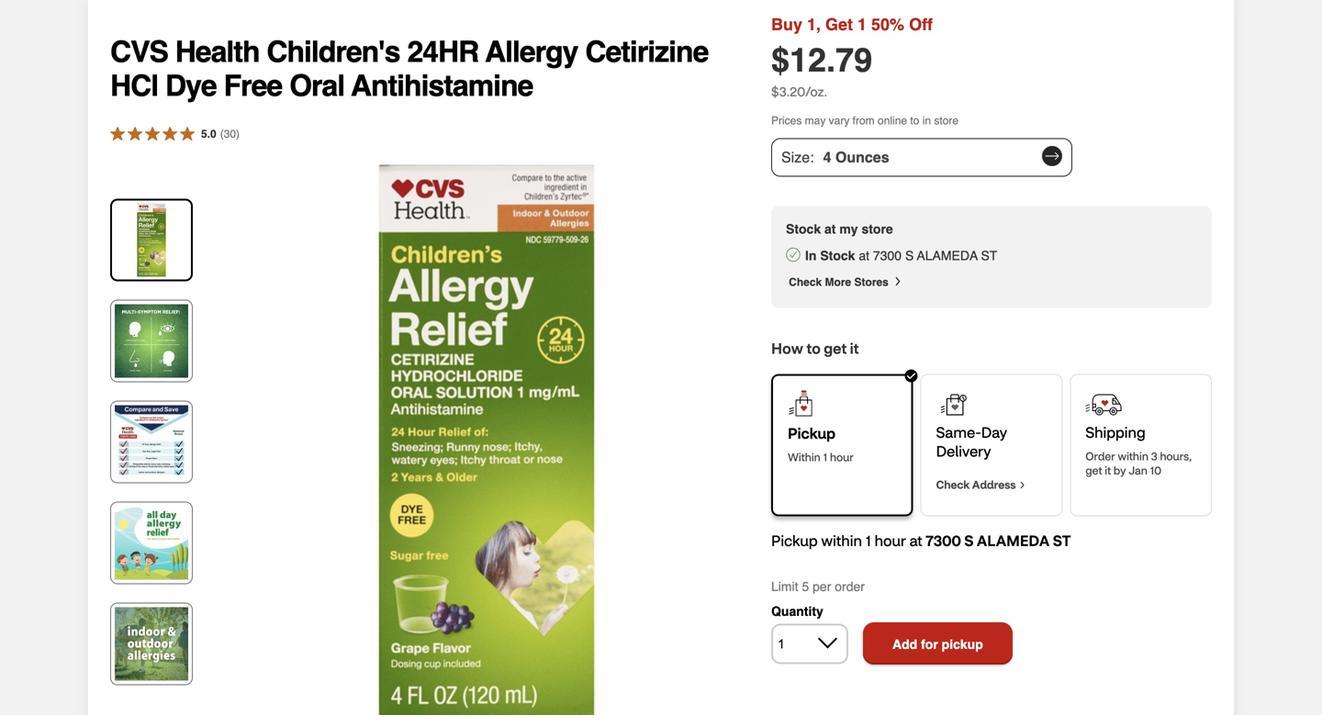 Task type: locate. For each thing, give the bounding box(es) containing it.
hour inside pickup within 1 hour
[[830, 450, 854, 464]]

1 horizontal spatial within
[[1118, 449, 1148, 463]]

get
[[825, 15, 853, 34]]

0 vertical spatial get
[[824, 339, 847, 358]]

0 vertical spatial pickup
[[788, 424, 836, 443]]

0 horizontal spatial hour
[[830, 450, 854, 464]]

3
[[1151, 449, 1157, 463]]

4
[[823, 149, 831, 166]]

cetirizine
[[585, 35, 708, 69]]

s down address
[[964, 531, 973, 550]]

$3.20/oz.
[[771, 83, 827, 100]]

hour
[[830, 450, 854, 464], [875, 531, 906, 550]]

1 vertical spatial it
[[1105, 463, 1111, 477]]

cvs health children's 24hr allergy cetirizine hcl dye free oral antihistamine, thumbnail image 3 of 9 image
[[115, 405, 188, 479]]

allergy
[[485, 35, 578, 69]]

check inside button
[[789, 276, 822, 289]]

store right in
[[934, 114, 959, 127]]

pickup
[[788, 424, 836, 443], [771, 531, 818, 550]]

5.0 ( 30 )
[[201, 128, 240, 140]]

more
[[825, 276, 851, 289]]

within up order
[[821, 531, 862, 550]]

0 vertical spatial stock
[[786, 222, 821, 236]]

:
[[810, 149, 814, 166]]

ounces
[[835, 149, 889, 166]]

same-
[[936, 423, 981, 442]]

7300
[[873, 248, 902, 263], [926, 531, 961, 550]]

1 vertical spatial hour
[[875, 531, 906, 550]]

1 horizontal spatial get
[[1086, 463, 1102, 477]]

stock at my store
[[786, 222, 893, 236]]

0 vertical spatial 1
[[858, 15, 867, 34]]

it left by
[[1105, 463, 1111, 477]]

stores
[[854, 276, 889, 289]]

0 horizontal spatial 7300
[[873, 248, 902, 263]]

to right how
[[807, 339, 821, 358]]

pickup up within
[[788, 424, 836, 443]]

cvs health children's 24hr allergy cetirizine hcl dye free oral antihistamine, thumbnail image 2 of 9 image
[[115, 304, 188, 378]]

buy 1, get 1 50% off
[[771, 15, 933, 34]]

get
[[824, 339, 847, 358], [1086, 463, 1102, 477]]

stock up in
[[786, 222, 821, 236]]

1 vertical spatial 1
[[823, 450, 827, 464]]

store right the my
[[862, 222, 893, 236]]

pickup for within
[[788, 424, 836, 443]]

0 vertical spatial s
[[905, 248, 914, 263]]

price $12.79. element
[[771, 41, 872, 79]]

pickup inside pickup within 1 hour
[[788, 424, 836, 443]]

stock up 'more'
[[820, 248, 855, 263]]

how
[[771, 339, 803, 358]]

alameda
[[917, 248, 978, 263], [977, 531, 1050, 550]]

(
[[220, 128, 224, 140]]

health
[[175, 35, 259, 69]]

1 horizontal spatial store
[[934, 114, 959, 127]]

1 vertical spatial alameda
[[977, 531, 1050, 550]]

cvs
[[110, 35, 168, 69]]

7300 down the delivery
[[926, 531, 961, 550]]

0 horizontal spatial at
[[824, 222, 836, 236]]

0 horizontal spatial st
[[981, 248, 997, 263]]

0 vertical spatial hour
[[830, 450, 854, 464]]

0 vertical spatial st
[[981, 248, 997, 263]]

0 horizontal spatial to
[[807, 339, 821, 358]]

1 for pickup within 1 hour at 7300 s alameda st
[[865, 531, 871, 550]]

s
[[905, 248, 914, 263], [964, 531, 973, 550]]

s up check more stores button
[[905, 248, 914, 263]]

size
[[781, 149, 810, 166]]

$12.79
[[771, 41, 872, 79]]

cvs health children's 24hr allergy cetirizine hcl dye free oral antihistamine, thumbnail image 4 of 9 image
[[115, 506, 188, 580]]

1 vertical spatial at
[[859, 248, 869, 263]]

hours,
[[1160, 449, 1192, 463]]

for
[[921, 637, 938, 652]]

5
[[802, 579, 809, 594]]

check down in
[[789, 276, 822, 289]]

check
[[789, 276, 822, 289], [936, 477, 972, 492]]

1 vertical spatial st
[[1053, 531, 1071, 550]]

pickup within 1 hour at 7300 s alameda st
[[771, 531, 1071, 550]]

1 inside pickup within 1 hour
[[823, 450, 827, 464]]

1 vertical spatial pickup
[[771, 531, 818, 550]]

vary
[[829, 114, 850, 127]]

st
[[981, 248, 997, 263], [1053, 531, 1071, 550]]

within left 3
[[1118, 449, 1148, 463]]

children's
[[267, 35, 400, 69]]

to
[[910, 114, 919, 127], [807, 339, 821, 358]]

1
[[858, 15, 867, 34], [823, 450, 827, 464], [865, 531, 871, 550]]

1 vertical spatial store
[[862, 222, 893, 236]]

2 vertical spatial at
[[910, 531, 922, 550]]

1 vertical spatial check
[[936, 477, 972, 492]]

0 horizontal spatial s
[[905, 248, 914, 263]]

5.0
[[201, 128, 216, 140]]

1 horizontal spatial it
[[1105, 463, 1111, 477]]

0 horizontal spatial check
[[789, 276, 822, 289]]

0 horizontal spatial get
[[824, 339, 847, 358]]

0 horizontal spatial within
[[821, 531, 862, 550]]

check down the delivery
[[936, 477, 972, 492]]

get right how
[[824, 339, 847, 358]]

0 horizontal spatial it
[[850, 339, 859, 358]]

1 horizontal spatial check
[[936, 477, 972, 492]]

0 vertical spatial check
[[789, 276, 822, 289]]

1 vertical spatial get
[[1086, 463, 1102, 477]]

check for check
[[936, 477, 972, 492]]

order
[[835, 579, 865, 594]]

within
[[1118, 449, 1148, 463], [821, 531, 862, 550]]

0 vertical spatial to
[[910, 114, 919, 127]]

antihistamine
[[351, 69, 533, 103]]

off
[[909, 15, 933, 34]]

1 vertical spatial 7300
[[926, 531, 961, 550]]

size : 4 ounces
[[781, 149, 889, 166]]

check more stores
[[789, 276, 889, 289]]

1 horizontal spatial at
[[859, 248, 869, 263]]

by
[[1114, 463, 1126, 477]]

1 vertical spatial s
[[964, 531, 973, 550]]

50%
[[871, 15, 904, 34]]

0 vertical spatial it
[[850, 339, 859, 358]]

check for check more stores
[[789, 276, 822, 289]]

7300 up the stores
[[873, 248, 902, 263]]

0 vertical spatial at
[[824, 222, 836, 236]]

stock
[[786, 222, 821, 236], [820, 248, 855, 263]]

1 horizontal spatial hour
[[875, 531, 906, 550]]

pickup up limit
[[771, 531, 818, 550]]

in stock at 7300 s alameda st element
[[786, 247, 1197, 264]]

0 vertical spatial within
[[1118, 449, 1148, 463]]

within
[[788, 450, 821, 464]]

2 horizontal spatial at
[[910, 531, 922, 550]]

store
[[934, 114, 959, 127], [862, 222, 893, 236]]

1 vertical spatial within
[[821, 531, 862, 550]]

get left by
[[1086, 463, 1102, 477]]

it down check more stores button
[[850, 339, 859, 358]]

1 horizontal spatial st
[[1053, 531, 1071, 550]]

0 horizontal spatial store
[[862, 222, 893, 236]]

shipping order within 3 hours, get it by jan 10
[[1086, 423, 1192, 477]]

to left in
[[910, 114, 919, 127]]

it
[[850, 339, 859, 358], [1105, 463, 1111, 477]]

1 horizontal spatial s
[[964, 531, 973, 550]]

2 vertical spatial 1
[[865, 531, 871, 550]]

0 vertical spatial 7300
[[873, 248, 902, 263]]

hour for within
[[830, 450, 854, 464]]

0 vertical spatial alameda
[[917, 248, 978, 263]]

at
[[824, 222, 836, 236], [859, 248, 869, 263], [910, 531, 922, 550]]

dye
[[165, 69, 216, 103]]

1 vertical spatial stock
[[820, 248, 855, 263]]



Task type: describe. For each thing, give the bounding box(es) containing it.
within inside shipping order within 3 hours, get it by jan 10
[[1118, 449, 1148, 463]]

alameda inside in stock at 7300 s alameda st element
[[917, 248, 978, 263]]

limit 5 per order
[[771, 579, 865, 594]]

$12.79 $3.20/oz.
[[771, 41, 872, 100]]

jan
[[1129, 463, 1148, 477]]

pickup
[[942, 637, 983, 652]]

10
[[1150, 463, 1161, 477]]

pickup for within
[[771, 531, 818, 550]]

at inside in stock at 7300 s alameda st element
[[859, 248, 869, 263]]

30
[[224, 128, 236, 140]]

my
[[839, 222, 858, 236]]

cvs health children's 24hr allergy cetirizine hcl dye free oral antihistamine, thumbnail image 1 of 9 image
[[115, 203, 188, 277]]

buy
[[771, 15, 802, 34]]

in stock at 7300 s alameda st
[[805, 248, 997, 263]]

per
[[813, 579, 831, 594]]

in
[[922, 114, 931, 127]]

1 horizontal spatial to
[[910, 114, 919, 127]]

pickup within 1 hour
[[788, 424, 854, 464]]

$3.20perounce. element
[[771, 83, 827, 100]]

clicking on the image opens a new modal with 9 larger images of cvs health children's 24hr allergy cetirizine hcl dye free oral antihistamine. some images may not have descriptive text. 1 out of 9. image
[[211, 165, 762, 715]]

oral
[[289, 69, 344, 103]]

address
[[972, 477, 1016, 492]]

1 horizontal spatial 7300
[[926, 531, 961, 550]]

order
[[1086, 449, 1115, 463]]

it inside shipping order within 3 hours, get it by jan 10
[[1105, 463, 1111, 477]]

1 vertical spatial to
[[807, 339, 821, 358]]

add for pickup
[[892, 637, 983, 652]]

may
[[805, 114, 826, 127]]

0 vertical spatial store
[[934, 114, 959, 127]]

quantity
[[771, 604, 823, 619]]

add for pickup button
[[863, 622, 1012, 665]]

same-day delivery
[[936, 423, 1007, 460]]

in
[[805, 248, 817, 263]]

check more stores button
[[786, 275, 905, 290]]

free
[[224, 69, 282, 103]]

cvs health children's 24hr allergy cetirizine hcl dye free oral antihistamine, thumbnail image 5 of 9 image
[[115, 607, 188, 681]]

from
[[853, 114, 875, 127]]

cvs health children's 24hr allergy cetirizine hcl dye free oral antihistamine
[[110, 35, 708, 103]]

prices may vary from online to in store
[[771, 114, 959, 127]]

24hr
[[407, 35, 479, 69]]

hcl
[[110, 69, 158, 103]]

day
[[981, 423, 1007, 442]]

limit
[[771, 579, 798, 594]]

1 for pickup within 1 hour
[[823, 450, 827, 464]]

delivery
[[936, 442, 991, 460]]

)
[[236, 128, 240, 140]]

how to get it
[[771, 339, 859, 358]]

get inside shipping order within 3 hours, get it by jan 10
[[1086, 463, 1102, 477]]

add
[[892, 637, 917, 652]]

online
[[878, 114, 907, 127]]

shipping
[[1086, 423, 1146, 442]]

1,
[[807, 15, 821, 34]]

prices
[[771, 114, 802, 127]]

hour for within
[[875, 531, 906, 550]]



Task type: vqa. For each thing, say whether or not it's contained in the screenshot.
the with
no



